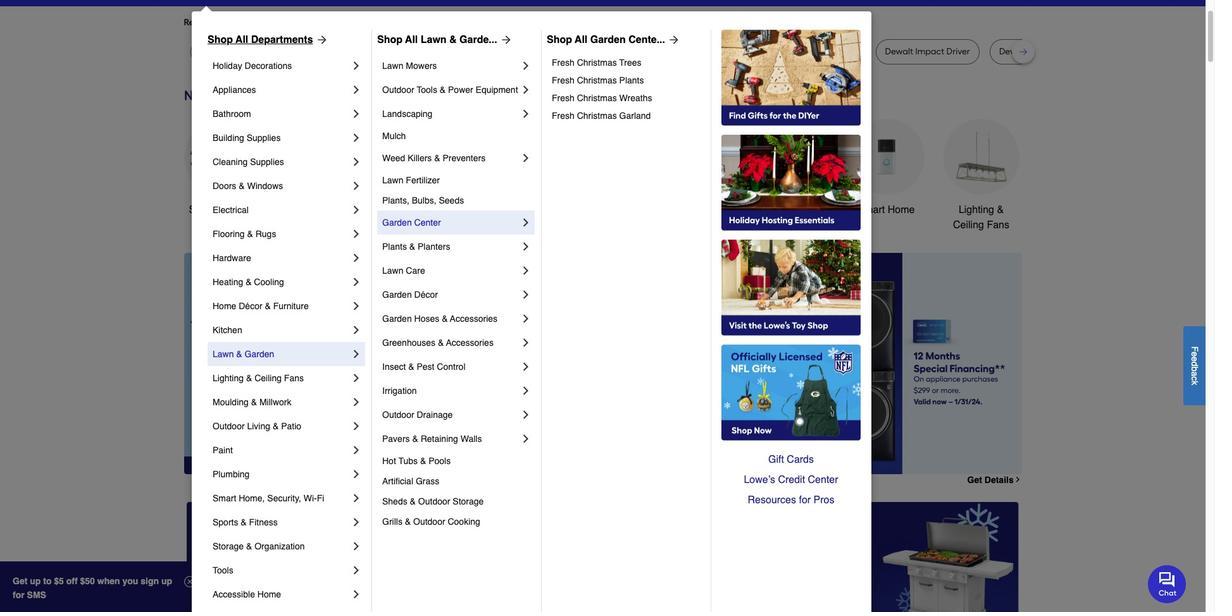 Task type: locate. For each thing, give the bounding box(es) containing it.
you for recommended searches for you
[[299, 17, 314, 28]]

lawn inside lawn fertilizer link
[[382, 175, 404, 186]]

outdoor inside outdoor tools & equipment
[[661, 204, 697, 216]]

holiday
[[213, 61, 242, 71]]

lawn mowers link
[[382, 54, 520, 78]]

4 fresh from the top
[[552, 111, 575, 121]]

1 shop from the left
[[208, 34, 233, 46]]

0 horizontal spatial up
[[30, 577, 41, 587]]

2 horizontal spatial driver
[[947, 46, 971, 57]]

fresh for fresh christmas trees
[[552, 58, 575, 68]]

rugs
[[256, 229, 276, 239]]

0 horizontal spatial arrow right image
[[313, 34, 328, 46]]

0 horizontal spatial set
[[630, 46, 643, 57]]

scroll to item #5 image
[[775, 452, 805, 457]]

lawn left the 'care'
[[382, 266, 404, 276]]

appliances link
[[213, 78, 350, 102]]

plants
[[620, 75, 644, 85], [382, 242, 407, 252]]

center up pros
[[808, 475, 839, 486]]

e
[[1190, 352, 1200, 357], [1190, 357, 1200, 362]]

1 vertical spatial décor
[[239, 301, 262, 312]]

millwork
[[260, 398, 292, 408]]

home for accessible home
[[258, 590, 281, 600]]

plants & planters link
[[382, 235, 520, 259]]

holiday hosting essentials. image
[[722, 135, 861, 231]]

1 horizontal spatial arrow right image
[[665, 34, 681, 46]]

chevron right image for tools
[[350, 565, 363, 577]]

0 vertical spatial fans
[[987, 220, 1010, 231]]

outdoor inside outdoor tools & power equipment link
[[382, 85, 414, 95]]

chevron right image for kitchen
[[350, 324, 363, 337]]

arrow right image
[[313, 34, 328, 46], [999, 364, 1011, 377]]

lawn inside lawn mowers link
[[382, 61, 404, 71]]

artificial
[[382, 477, 413, 487]]

1 horizontal spatial impact
[[802, 46, 831, 57]]

outdoor
[[382, 85, 414, 95], [661, 204, 697, 216], [382, 410, 414, 420], [213, 422, 245, 432], [418, 497, 450, 507], [413, 517, 445, 527]]

0 horizontal spatial smart
[[213, 494, 236, 504]]

0 horizontal spatial lighting & ceiling fans
[[213, 374, 304, 384]]

all for lawn
[[405, 34, 418, 46]]

0 horizontal spatial fans
[[284, 374, 304, 384]]

1 driver from the left
[[536, 46, 559, 57]]

all up 'fresh christmas trees'
[[575, 34, 588, 46]]

0 vertical spatial bathroom
[[213, 109, 251, 119]]

hoses
[[414, 314, 440, 324]]

0 vertical spatial smart
[[858, 204, 885, 216]]

insect
[[382, 362, 406, 372]]

lowe's credit center
[[744, 475, 839, 486]]

chevron right image for insect & pest control
[[520, 361, 532, 374]]

1 vertical spatial arrow right image
[[999, 364, 1011, 377]]

2 you from the left
[[412, 17, 427, 28]]

weed killers & preventers
[[382, 153, 486, 163]]

preventers
[[443, 153, 486, 163]]

0 horizontal spatial impact
[[505, 46, 534, 57]]

2 vertical spatial home
[[258, 590, 281, 600]]

plants down trees
[[620, 75, 644, 85]]

get details
[[968, 475, 1014, 485]]

plants inside the fresh christmas plants link
[[620, 75, 644, 85]]

1 vertical spatial lighting
[[213, 374, 244, 384]]

pavers & retaining walls link
[[382, 427, 520, 451]]

supplies inside cleaning supplies link
[[250, 157, 284, 167]]

1 vertical spatial center
[[808, 475, 839, 486]]

0 horizontal spatial driver
[[536, 46, 559, 57]]

holiday decorations
[[213, 61, 292, 71]]

0 horizontal spatial décor
[[239, 301, 262, 312]]

power
[[448, 85, 473, 95]]

0 vertical spatial supplies
[[247, 133, 281, 143]]

lawn inside lawn care link
[[382, 266, 404, 276]]

0 horizontal spatial plants
[[382, 242, 407, 252]]

décor
[[414, 290, 438, 300], [239, 301, 262, 312]]

0 vertical spatial storage
[[453, 497, 484, 507]]

3 fresh from the top
[[552, 93, 575, 103]]

get up to $5 off $50 when you sign up for sms
[[13, 577, 172, 601]]

decorations for christmas
[[480, 220, 534, 231]]

shop for shop all lawn & garde...
[[377, 34, 403, 46]]

supplies for building supplies
[[247, 133, 281, 143]]

None search field
[[472, 0, 817, 8]]

0 vertical spatial ceiling
[[954, 220, 985, 231]]

2 bit from the left
[[562, 46, 572, 57]]

2 impact from the left
[[802, 46, 831, 57]]

0 horizontal spatial arrow right image
[[497, 34, 513, 46]]

all down recommended searches for you
[[236, 34, 248, 46]]

holiday decorations link
[[213, 54, 350, 78]]

fresh inside fresh christmas trees link
[[552, 58, 575, 68]]

drill bit set
[[601, 46, 643, 57]]

arrow right image inside shop all departments link
[[313, 34, 328, 46]]

1 horizontal spatial decorations
[[480, 220, 534, 231]]

lawn inside shop all lawn & garde... link
[[421, 34, 447, 46]]

more suggestions for you link
[[324, 16, 437, 29]]

accessories up control
[[446, 338, 494, 348]]

1 horizontal spatial bathroom
[[770, 204, 814, 216]]

0 horizontal spatial center
[[414, 218, 441, 228]]

2 fresh from the top
[[552, 75, 575, 85]]

garden center
[[382, 218, 441, 228]]

for left pros
[[799, 495, 811, 507]]

artificial grass
[[382, 477, 440, 487]]

fresh christmas plants link
[[552, 72, 702, 89]]

you up the shop all lawn & garde...
[[412, 17, 427, 28]]

1 vertical spatial decorations
[[480, 220, 534, 231]]

bit for impact driver bit
[[562, 46, 572, 57]]

outdoor for outdoor tools & power equipment
[[382, 85, 414, 95]]

0 vertical spatial arrow right image
[[313, 34, 328, 46]]

plants,
[[382, 196, 410, 206]]

outdoor for outdoor drainage
[[382, 410, 414, 420]]

supplies up "windows"
[[250, 157, 284, 167]]

shop all departments link
[[208, 32, 328, 47]]

1 vertical spatial bathroom
[[770, 204, 814, 216]]

get left details
[[968, 475, 983, 485]]

all for garden
[[575, 34, 588, 46]]

0 vertical spatial lighting & ceiling fans
[[954, 204, 1010, 231]]

heating & cooling
[[213, 277, 284, 287]]

plants, bulbs, seeds link
[[382, 191, 532, 211]]

moulding
[[213, 398, 249, 408]]

1 vertical spatial equipment
[[673, 220, 721, 231]]

get for get details
[[968, 475, 983, 485]]

0 horizontal spatial get
[[13, 577, 27, 587]]

arrow right image inside shop all lawn & garde... link
[[497, 34, 513, 46]]

dewalt for dewalt impact driver
[[885, 46, 914, 57]]

christmas down 'fresh christmas trees'
[[577, 75, 617, 85]]

shop for shop all garden cente...
[[547, 34, 572, 46]]

planters
[[418, 242, 450, 252]]

0 vertical spatial home
[[888, 204, 915, 216]]

arrow right image
[[497, 34, 513, 46], [665, 34, 681, 46]]

gift cards link
[[722, 450, 861, 470]]

e up the b
[[1190, 357, 1200, 362]]

3 drill from the left
[[757, 46, 772, 57]]

irrigation link
[[382, 379, 520, 403]]

0 horizontal spatial ceiling
[[255, 374, 282, 384]]

impact for impact driver
[[802, 46, 831, 57]]

building
[[213, 133, 244, 143]]

weed
[[382, 153, 405, 163]]

christmas down fresh christmas plants
[[577, 93, 617, 103]]

fresh down impact driver bit
[[552, 58, 575, 68]]

patio
[[281, 422, 301, 432]]

1 vertical spatial plants
[[382, 242, 407, 252]]

up
[[30, 577, 41, 587], [161, 577, 172, 587]]

1 set from the left
[[630, 46, 643, 57]]

supplies inside building supplies link
[[247, 133, 281, 143]]

center down 'bulbs,'
[[414, 218, 441, 228]]

drill for dewalt drill bit
[[363, 46, 378, 57]]

1 horizontal spatial décor
[[414, 290, 438, 300]]

1 vertical spatial home
[[213, 301, 236, 312]]

chevron right image for accessible home
[[350, 589, 363, 601]]

chevron right image for flooring & rugs
[[350, 228, 363, 241]]

get up sms
[[13, 577, 27, 587]]

furniture
[[273, 301, 309, 312]]

fresh down 'fresh christmas trees'
[[552, 75, 575, 85]]

1 horizontal spatial lighting & ceiling fans
[[954, 204, 1010, 231]]

chevron right image
[[350, 60, 363, 72], [520, 60, 532, 72], [520, 84, 532, 96], [350, 108, 363, 120], [350, 132, 363, 144], [350, 180, 363, 192], [350, 204, 363, 217], [520, 217, 532, 229], [350, 252, 363, 265], [350, 300, 363, 313], [520, 313, 532, 325], [350, 324, 363, 337], [520, 361, 532, 374], [350, 396, 363, 409], [520, 409, 532, 422], [350, 420, 363, 433], [350, 469, 363, 481], [1014, 476, 1022, 484], [350, 493, 363, 505], [350, 517, 363, 529], [350, 541, 363, 553]]

you for more suggestions for you
[[412, 17, 427, 28]]

3 shop from the left
[[547, 34, 572, 46]]

lawn & garden
[[213, 349, 274, 360]]

1 horizontal spatial up
[[161, 577, 172, 587]]

0 vertical spatial decorations
[[245, 61, 292, 71]]

4 dewalt from the left
[[1000, 46, 1028, 57]]

4 drill from the left
[[1030, 46, 1045, 57]]

garden for garden décor
[[382, 290, 412, 300]]

decorations down the plants, bulbs, seeds link
[[480, 220, 534, 231]]

shop up impact driver bit
[[547, 34, 572, 46]]

0 horizontal spatial decorations
[[245, 61, 292, 71]]

2 dewalt from the left
[[727, 46, 755, 57]]

lowe's credit center link
[[722, 470, 861, 491]]

lawn down kitchen
[[213, 349, 234, 360]]

greenhouses & accessories link
[[382, 331, 520, 355]]

searches
[[247, 17, 284, 28]]

supplies up cleaning supplies
[[247, 133, 281, 143]]

chevron right image for building supplies
[[350, 132, 363, 144]]

lawn
[[421, 34, 447, 46], [382, 61, 404, 71], [382, 175, 404, 186], [382, 266, 404, 276], [213, 349, 234, 360]]

all for departments
[[236, 34, 248, 46]]

1 up from the left
[[30, 577, 41, 587]]

3 dewalt from the left
[[885, 46, 914, 57]]

driver for impact driver
[[833, 46, 856, 57]]

chevron right image for hardware
[[350, 252, 363, 265]]

shop down recommended
[[208, 34, 233, 46]]

0 vertical spatial center
[[414, 218, 441, 228]]

storage up cooking
[[453, 497, 484, 507]]

lighting & ceiling fans link
[[944, 119, 1020, 233], [213, 367, 350, 391]]

doors & windows
[[213, 181, 283, 191]]

1 vertical spatial supplies
[[250, 157, 284, 167]]

1 arrow right image from the left
[[497, 34, 513, 46]]

lawn for lawn mowers
[[382, 61, 404, 71]]

décor up the 'hoses'
[[414, 290, 438, 300]]

garden down recommended searches for you heading
[[591, 34, 626, 46]]

garde...
[[460, 34, 497, 46]]

1 vertical spatial lighting & ceiling fans
[[213, 374, 304, 384]]

bathroom link
[[213, 102, 350, 126], [754, 119, 830, 218]]

visit the lowe's toy shop. image
[[722, 240, 861, 336]]

dewalt for dewalt drill
[[727, 46, 755, 57]]

2 up from the left
[[161, 577, 172, 587]]

fresh christmas garland link
[[552, 107, 702, 125]]

bit for dewalt drill bit set
[[1047, 46, 1057, 57]]

drill for dewalt drill
[[757, 46, 772, 57]]

walls
[[461, 434, 482, 444]]

moulding & millwork link
[[213, 391, 350, 415]]

lawn for lawn & garden
[[213, 349, 234, 360]]

for right suggestions on the top
[[398, 17, 410, 28]]

1 vertical spatial smart
[[213, 494, 236, 504]]

all right shop
[[215, 204, 226, 216]]

accessories up greenhouses & accessories link
[[450, 314, 498, 324]]

0 horizontal spatial equipment
[[476, 85, 518, 95]]

christmas for trees
[[577, 58, 617, 68]]

fresh down fresh christmas plants
[[552, 93, 575, 103]]

christmas down fresh christmas wreaths
[[577, 111, 617, 121]]

shop down more suggestions for you link
[[377, 34, 403, 46]]

arrow right image for shop all lawn & garde...
[[497, 34, 513, 46]]

cooking
[[448, 517, 480, 527]]

1 horizontal spatial ceiling
[[954, 220, 985, 231]]

2 horizontal spatial shop
[[547, 34, 572, 46]]

get inside get up to $5 off $50 when you sign up for sms
[[13, 577, 27, 587]]

2 driver from the left
[[833, 46, 856, 57]]

lawn up plants,
[[382, 175, 404, 186]]

scroll to item #4 image
[[745, 452, 775, 457]]

fresh christmas wreaths
[[552, 93, 652, 103]]

arrow right image up fresh christmas trees link
[[665, 34, 681, 46]]

1 vertical spatial get
[[13, 577, 27, 587]]

0 horizontal spatial lighting & ceiling fans link
[[213, 367, 350, 391]]

get details link
[[968, 475, 1022, 485]]

e up d
[[1190, 352, 1200, 357]]

ceiling
[[954, 220, 985, 231], [255, 374, 282, 384]]

chevron right image
[[350, 84, 363, 96], [520, 108, 532, 120], [520, 152, 532, 165], [350, 156, 363, 168], [350, 228, 363, 241], [520, 241, 532, 253], [520, 265, 532, 277], [350, 276, 363, 289], [520, 289, 532, 301], [520, 337, 532, 349], [350, 348, 363, 361], [350, 372, 363, 385], [520, 385, 532, 398], [520, 433, 532, 446], [350, 444, 363, 457], [350, 565, 363, 577], [350, 589, 363, 601]]

decorations down shop all departments link
[[245, 61, 292, 71]]

2 shop from the left
[[377, 34, 403, 46]]

0 vertical spatial equipment
[[476, 85, 518, 95]]

christmas for garland
[[577, 111, 617, 121]]

shop all garden cente... link
[[547, 32, 681, 47]]

1 e from the top
[[1190, 352, 1200, 357]]

tools inside outdoor tools & equipment
[[700, 204, 723, 216]]

arrow left image
[[419, 364, 432, 377]]

shop
[[208, 34, 233, 46], [377, 34, 403, 46], [547, 34, 572, 46]]

outdoor inside grills & outdoor cooking link
[[413, 517, 445, 527]]

chevron right image for weed killers & preventers
[[520, 152, 532, 165]]

1 vertical spatial fans
[[284, 374, 304, 384]]

shop all deals link
[[184, 119, 260, 218]]

bulbs,
[[412, 196, 437, 206]]

0 vertical spatial plants
[[620, 75, 644, 85]]

lawn up mowers
[[421, 34, 447, 46]]

fertilizer
[[406, 175, 440, 186]]

garden for garden hoses & accessories
[[382, 314, 412, 324]]

1 horizontal spatial lighting
[[959, 204, 995, 216]]

outdoor tools & power equipment link
[[382, 78, 520, 102]]

fresh down fresh christmas wreaths
[[552, 111, 575, 121]]

k
[[1190, 381, 1200, 385]]

0 vertical spatial décor
[[414, 290, 438, 300]]

drainage
[[417, 410, 453, 420]]

chevron right image for cleaning supplies
[[350, 156, 363, 168]]

paint
[[213, 446, 233, 456]]

c
[[1190, 377, 1200, 381]]

2 horizontal spatial home
[[888, 204, 915, 216]]

chevron right image for sports & fitness
[[350, 517, 363, 529]]

4 bit from the left
[[1047, 46, 1057, 57]]

outdoor drainage link
[[382, 403, 520, 427]]

garden up greenhouses
[[382, 314, 412, 324]]

1 you from the left
[[299, 17, 314, 28]]

garden down lawn care
[[382, 290, 412, 300]]

flooring & rugs
[[213, 229, 276, 239]]

1 horizontal spatial set
[[1060, 46, 1073, 57]]

new deals every day during 25 days of deals image
[[184, 85, 1022, 106]]

décor down heating & cooling
[[239, 301, 262, 312]]

up right the sign
[[161, 577, 172, 587]]

christmas right 'seeds'
[[484, 204, 530, 216]]

fresh inside fresh christmas wreaths link
[[552, 93, 575, 103]]

for left sms
[[13, 591, 24, 601]]

irrigation
[[382, 386, 417, 396]]

1 horizontal spatial storage
[[453, 497, 484, 507]]

all up lawn mowers
[[405, 34, 418, 46]]

chevron right image for lawn mowers
[[520, 60, 532, 72]]

supplies
[[247, 133, 281, 143], [250, 157, 284, 167]]

0 vertical spatial get
[[968, 475, 983, 485]]

sms
[[27, 591, 46, 601]]

$50
[[80, 577, 95, 587]]

1 horizontal spatial home
[[258, 590, 281, 600]]

impact
[[505, 46, 534, 57], [802, 46, 831, 57], [916, 46, 945, 57]]

1 horizontal spatial tools link
[[374, 119, 450, 218]]

1 horizontal spatial bathroom link
[[754, 119, 830, 218]]

chevron right image for paint
[[350, 444, 363, 457]]

outdoor inside outdoor living & patio link
[[213, 422, 245, 432]]

1 horizontal spatial equipment
[[673, 220, 721, 231]]

resources for pros link
[[722, 491, 861, 511]]

christmas for plants
[[577, 75, 617, 85]]

2 set from the left
[[1060, 46, 1073, 57]]

0 vertical spatial tools link
[[374, 119, 450, 218]]

0 horizontal spatial you
[[299, 17, 314, 28]]

1 horizontal spatial fans
[[987, 220, 1010, 231]]

1 impact from the left
[[505, 46, 534, 57]]

1 vertical spatial storage
[[213, 542, 244, 552]]

2 horizontal spatial impact
[[916, 46, 945, 57]]

storage down sports
[[213, 542, 244, 552]]

chevron right image for outdoor living & patio
[[350, 420, 363, 433]]

you
[[299, 17, 314, 28], [412, 17, 427, 28]]

1 fresh from the top
[[552, 58, 575, 68]]

you left more
[[299, 17, 314, 28]]

garden down plants,
[[382, 218, 412, 228]]

chevron right image for irrigation
[[520, 385, 532, 398]]

recommended searches for you heading
[[184, 16, 1022, 29]]

1 horizontal spatial driver
[[833, 46, 856, 57]]

arrow right image up lawn mowers link
[[497, 34, 513, 46]]

home,
[[239, 494, 265, 504]]

f e e d b a c k button
[[1184, 326, 1206, 406]]

building supplies
[[213, 133, 281, 143]]

smart home, security, wi-fi
[[213, 494, 324, 504]]

1 dewalt from the left
[[333, 46, 361, 57]]

0 horizontal spatial tools link
[[213, 559, 350, 583]]

0 horizontal spatial shop
[[208, 34, 233, 46]]

1 horizontal spatial plants
[[620, 75, 644, 85]]

up left to
[[30, 577, 41, 587]]

for inside get up to $5 off $50 when you sign up for sms
[[13, 591, 24, 601]]

arrow right image inside shop all garden cente... link
[[665, 34, 681, 46]]

&
[[450, 34, 457, 46], [440, 85, 446, 95], [434, 153, 440, 163], [239, 181, 245, 191], [726, 204, 733, 216], [997, 204, 1004, 216], [247, 229, 253, 239], [410, 242, 415, 252], [246, 277, 252, 287], [265, 301, 271, 312], [442, 314, 448, 324], [438, 338, 444, 348], [236, 349, 242, 360], [409, 362, 414, 372], [246, 374, 252, 384], [251, 398, 257, 408], [273, 422, 279, 432], [412, 434, 418, 444], [420, 456, 426, 467], [410, 497, 416, 507], [405, 517, 411, 527], [241, 518, 247, 528], [246, 542, 252, 552]]

1 horizontal spatial you
[[412, 17, 427, 28]]

1 horizontal spatial shop
[[377, 34, 403, 46]]

hardware link
[[213, 246, 350, 270]]

lawn left mowers
[[382, 61, 404, 71]]

1 bit from the left
[[380, 46, 391, 57]]

1 horizontal spatial lighting & ceiling fans link
[[944, 119, 1020, 233]]

0 horizontal spatial home
[[213, 301, 236, 312]]

plants up lawn care
[[382, 242, 407, 252]]

1 horizontal spatial smart
[[858, 204, 885, 216]]

outdoor inside outdoor drainage link
[[382, 410, 414, 420]]

get
[[968, 475, 983, 485], [13, 577, 27, 587]]

1 vertical spatial tools link
[[213, 559, 350, 583]]

dewalt drill bit
[[333, 46, 391, 57]]

lawn inside lawn & garden link
[[213, 349, 234, 360]]

1 drill from the left
[[363, 46, 378, 57]]

2 arrow right image from the left
[[665, 34, 681, 46]]

fans inside lighting & ceiling fans
[[987, 220, 1010, 231]]

2 e from the top
[[1190, 357, 1200, 362]]

1 horizontal spatial get
[[968, 475, 983, 485]]

christmas up fresh christmas plants
[[577, 58, 617, 68]]



Task type: describe. For each thing, give the bounding box(es) containing it.
outdoor for outdoor living & patio
[[213, 422, 245, 432]]

fitness
[[249, 518, 278, 528]]

home for smart home
[[888, 204, 915, 216]]

christmas for wreaths
[[577, 93, 617, 103]]

resources for pros
[[748, 495, 835, 507]]

impact driver
[[802, 46, 856, 57]]

care
[[406, 266, 425, 276]]

outdoor living & patio
[[213, 422, 301, 432]]

home décor & furniture
[[213, 301, 309, 312]]

fresh for fresh christmas garland
[[552, 111, 575, 121]]

garland
[[620, 111, 651, 121]]

trees
[[619, 58, 642, 68]]

chevron right image for outdoor drainage
[[520, 409, 532, 422]]

d
[[1190, 362, 1200, 367]]

chevron right image for moulding & millwork
[[350, 396, 363, 409]]

garden for garden center
[[382, 218, 412, 228]]

credit
[[778, 475, 805, 486]]

resources
[[748, 495, 796, 507]]

smart home link
[[849, 119, 925, 218]]

bit for dewalt drill bit
[[380, 46, 391, 57]]

smart for smart home
[[858, 204, 885, 216]]

lawn mowers
[[382, 61, 437, 71]]

cente...
[[629, 34, 665, 46]]

plants inside 'plants & planters' link
[[382, 242, 407, 252]]

garden décor link
[[382, 283, 520, 307]]

dewalt drill
[[727, 46, 772, 57]]

shop all lawn & garde...
[[377, 34, 497, 46]]

2 drill from the left
[[601, 46, 616, 57]]

chevron right image for pavers & retaining walls
[[520, 433, 532, 446]]

& inside outdoor tools & equipment
[[726, 204, 733, 216]]

retaining
[[421, 434, 458, 444]]

storage & organization link
[[213, 535, 350, 559]]

chevron right image for outdoor tools & power equipment
[[520, 84, 532, 96]]

living
[[247, 422, 270, 432]]

flooring
[[213, 229, 245, 239]]

greenhouses
[[382, 338, 436, 348]]

outdoor tools & equipment
[[661, 204, 733, 231]]

1 vertical spatial accessories
[[446, 338, 494, 348]]

lawn & garden link
[[213, 343, 350, 367]]

0 horizontal spatial bathroom
[[213, 109, 251, 119]]

christmas decorations link
[[469, 119, 545, 233]]

officially licensed n f l gifts. shop now. image
[[722, 345, 861, 441]]

fresh christmas garland
[[552, 111, 651, 121]]

smart for smart home, security, wi-fi
[[213, 494, 236, 504]]

1 vertical spatial lighting & ceiling fans link
[[213, 367, 350, 391]]

chevron right image for plants & planters
[[520, 241, 532, 253]]

plants, bulbs, seeds
[[382, 196, 464, 206]]

outdoor drainage
[[382, 410, 453, 420]]

sports
[[213, 518, 238, 528]]

dewalt drill bit set
[[1000, 46, 1073, 57]]

artificial grass link
[[382, 472, 532, 492]]

insect & pest control
[[382, 362, 466, 372]]

0 horizontal spatial lighting
[[213, 374, 244, 384]]

chevron right image for storage & organization
[[350, 541, 363, 553]]

decorations for holiday
[[245, 61, 292, 71]]

lawn for lawn fertilizer
[[382, 175, 404, 186]]

plants & planters
[[382, 242, 450, 252]]

outdoor living & patio link
[[213, 415, 350, 439]]

0 vertical spatial accessories
[[450, 314, 498, 324]]

décor for departments
[[239, 301, 262, 312]]

chevron right image for lawn & garden
[[350, 348, 363, 361]]

doors & windows link
[[213, 174, 350, 198]]

0 horizontal spatial storage
[[213, 542, 244, 552]]

cards
[[787, 455, 814, 466]]

0 vertical spatial lighting & ceiling fans link
[[944, 119, 1020, 233]]

pools
[[429, 456, 451, 467]]

pavers
[[382, 434, 410, 444]]

mulch
[[382, 131, 406, 141]]

all for deals
[[215, 204, 226, 216]]

outdoor tools & equipment link
[[659, 119, 735, 233]]

1 vertical spatial ceiling
[[255, 374, 282, 384]]

outdoor inside sheds & outdoor storage link
[[418, 497, 450, 507]]

off
[[66, 577, 78, 587]]

0 horizontal spatial bathroom link
[[213, 102, 350, 126]]

1 horizontal spatial arrow right image
[[999, 364, 1011, 377]]

driver for impact driver bit
[[536, 46, 559, 57]]

kitchen link
[[213, 318, 350, 343]]

lawn care
[[382, 266, 425, 276]]

cooling
[[254, 277, 284, 287]]

chevron right image for garden hoses & accessories
[[520, 313, 532, 325]]

suggestions
[[347, 17, 396, 28]]

chevron right image for bathroom
[[350, 108, 363, 120]]

equipment inside outdoor tools & equipment
[[673, 220, 721, 231]]

garden décor
[[382, 290, 438, 300]]

chevron right image for landscaping
[[520, 108, 532, 120]]

deals
[[229, 204, 255, 216]]

chevron right image for lighting & ceiling fans
[[350, 372, 363, 385]]

1 horizontal spatial center
[[808, 475, 839, 486]]

shop all lawn & garde... link
[[377, 32, 513, 47]]

fresh for fresh christmas plants
[[552, 75, 575, 85]]

3 driver from the left
[[947, 46, 971, 57]]

to
[[43, 577, 52, 587]]

appliances
[[213, 85, 256, 95]]

fi
[[317, 494, 324, 504]]

recommended
[[184, 17, 245, 28]]

chevron right image for holiday decorations
[[350, 60, 363, 72]]

3 impact from the left
[[916, 46, 945, 57]]

chevron right image for home décor & furniture
[[350, 300, 363, 313]]

up to 35 percent off select small appliances. image
[[471, 503, 735, 613]]

3 bit from the left
[[618, 46, 628, 57]]

up to 30 percent off select major appliances. plus, save up to an extra $750 on major appliances. image
[[409, 253, 1022, 475]]

chevron right image for garden center
[[520, 217, 532, 229]]

mulch link
[[382, 126, 532, 146]]

accessible home link
[[213, 583, 350, 607]]

shop all garden cente...
[[547, 34, 665, 46]]

departments
[[251, 34, 313, 46]]

hot tubs & pools
[[382, 456, 451, 467]]

chevron right image for electrical
[[350, 204, 363, 217]]

cleaning supplies
[[213, 157, 284, 167]]

for up departments in the top of the page
[[286, 17, 297, 28]]

dewalt for dewalt drill bit
[[333, 46, 361, 57]]

chevron right image for lawn care
[[520, 265, 532, 277]]

cleaning
[[213, 157, 248, 167]]

hot
[[382, 456, 396, 467]]

outdoor for outdoor tools & equipment
[[661, 204, 697, 216]]

chat invite button image
[[1149, 565, 1187, 604]]

control
[[437, 362, 466, 372]]

hot tubs & pools link
[[382, 451, 532, 472]]

you
[[122, 577, 138, 587]]

arrow right image for shop all garden cente...
[[665, 34, 681, 46]]

sports & fitness
[[213, 518, 278, 528]]

electrical link
[[213, 198, 350, 222]]

organization
[[255, 542, 305, 552]]

fresh christmas wreaths link
[[552, 89, 702, 107]]

chevron right image for garden décor
[[520, 289, 532, 301]]

cleaning supplies link
[[213, 150, 350, 174]]

impact for impact driver bit
[[505, 46, 534, 57]]

fresh for fresh christmas wreaths
[[552, 93, 575, 103]]

chevron right image for appliances
[[350, 84, 363, 96]]

pros
[[814, 495, 835, 507]]

weed killers & preventers link
[[382, 146, 520, 170]]

supplies for cleaning supplies
[[250, 157, 284, 167]]

flooring & rugs link
[[213, 222, 350, 246]]

sports & fitness link
[[213, 511, 350, 535]]

grills & outdoor cooking link
[[382, 512, 532, 532]]

shop for shop all departments
[[208, 34, 233, 46]]

drill for dewalt drill bit set
[[1030, 46, 1045, 57]]

chevron right image for plumbing
[[350, 469, 363, 481]]

f
[[1190, 347, 1200, 352]]

impact driver bit
[[505, 46, 572, 57]]

get up to 2 free select tools or batteries when you buy 1 with select purchases. image
[[186, 503, 451, 613]]

landscaping link
[[382, 102, 520, 126]]

chevron right image for greenhouses & accessories
[[520, 337, 532, 349]]

shop
[[189, 204, 213, 216]]

when
[[97, 577, 120, 587]]

dewalt for dewalt drill bit set
[[1000, 46, 1028, 57]]

0 vertical spatial lighting
[[959, 204, 995, 216]]

landscaping
[[382, 109, 433, 119]]

chevron right image for heating & cooling
[[350, 276, 363, 289]]

chevron right image for smart home, security, wi-fi
[[350, 493, 363, 505]]

pest
[[417, 362, 435, 372]]

scroll to item #2 image
[[684, 452, 714, 457]]

& inside lighting & ceiling fans
[[997, 204, 1004, 216]]

shop these last-minute gifts. $99 or less. quantities are limited and won't last. image
[[184, 253, 388, 475]]

get for get up to $5 off $50 when you sign up for sms
[[13, 577, 27, 587]]

electrical
[[213, 205, 249, 215]]

plumbing link
[[213, 463, 350, 487]]

chevron right image inside get details link
[[1014, 476, 1022, 484]]

sheds & outdoor storage link
[[382, 492, 532, 512]]

find gifts for the diyer. image
[[722, 30, 861, 126]]

chevron right image for doors & windows
[[350, 180, 363, 192]]

décor for lawn
[[414, 290, 438, 300]]

lawn for lawn care
[[382, 266, 404, 276]]

up to 30 percent off select grills and accessories. image
[[755, 503, 1020, 613]]

garden down 'kitchen' link
[[245, 349, 274, 360]]

christmas inside the christmas decorations
[[484, 204, 530, 216]]



Task type: vqa. For each thing, say whether or not it's contained in the screenshot.
Rubberized Coatings
no



